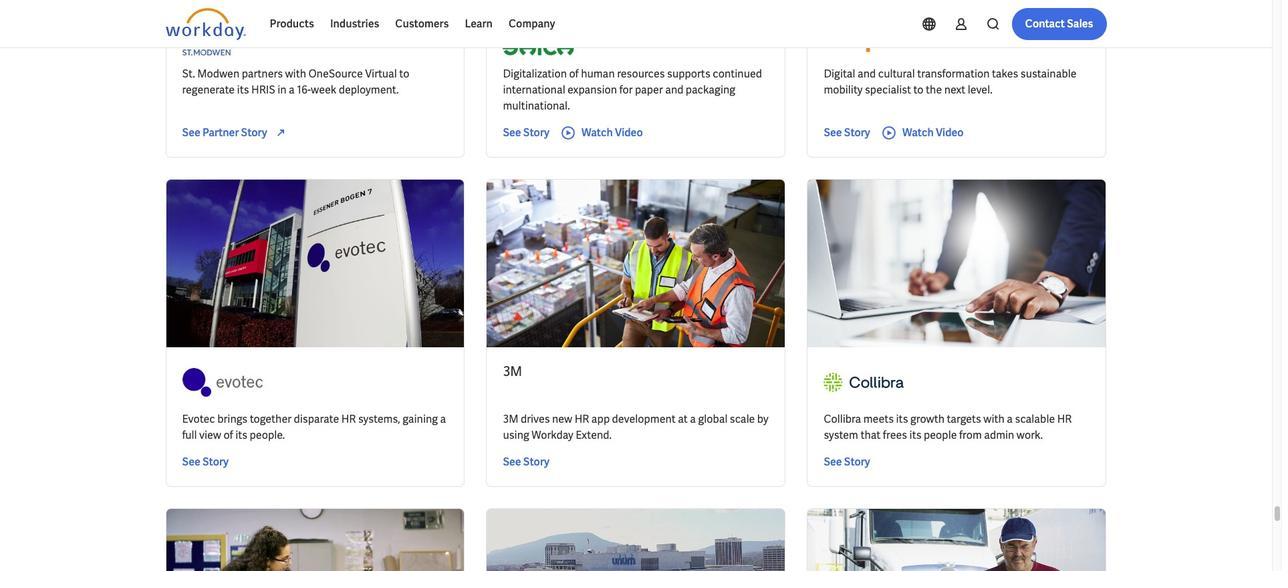 Task type: describe. For each thing, give the bounding box(es) containing it.
see story link for evotec brings together disparate hr systems, gaining a full view of its people.
[[182, 455, 229, 471]]

evotec
[[182, 413, 215, 427]]

human
[[581, 67, 615, 81]]

digital
[[824, 67, 856, 81]]

clear all
[[523, 15, 558, 27]]

topic button
[[166, 7, 226, 34]]

see story link down mobility
[[824, 125, 871, 141]]

products button
[[262, 8, 322, 40]]

learn button
[[457, 8, 501, 40]]

outcome
[[371, 15, 411, 27]]

frees
[[883, 429, 908, 443]]

supports
[[667, 67, 711, 81]]

see partner story
[[182, 126, 267, 140]]

business outcome button
[[320, 7, 437, 34]]

sustainable
[[1021, 67, 1077, 81]]

view
[[199, 429, 221, 443]]

brings
[[217, 413, 248, 427]]

transformation
[[918, 67, 990, 81]]

see story down multinational.
[[503, 126, 550, 140]]

st. modwen partners with onesource virtual to regenerate its hris in a 16-week deployment.
[[182, 67, 410, 97]]

see down mobility
[[824, 126, 842, 140]]

the
[[926, 83, 943, 97]]

hr inside collibra meets its growth targets with a scalable hr system that frees its people from admin work.
[[1058, 413, 1072, 427]]

resources
[[617, 67, 665, 81]]

digital and cultural transformation takes sustainable mobility specialist to the next level.
[[824, 67, 1077, 97]]

of inside evotec brings together disparate hr systems, gaining a full view of its people.
[[224, 429, 233, 443]]

expansion
[[568, 83, 617, 97]]

app
[[592, 413, 610, 427]]

Search Customer Stories text field
[[917, 9, 1081, 32]]

a inside st. modwen partners with onesource virtual to regenerate its hris in a 16-week deployment.
[[289, 83, 295, 97]]

at
[[678, 413, 688, 427]]

to inside digital and cultural transformation takes sustainable mobility specialist to the next level.
[[914, 83, 924, 97]]

see down system
[[824, 456, 842, 470]]

growth
[[911, 413, 945, 427]]

clear all button
[[519, 7, 562, 34]]

admin
[[985, 429, 1015, 443]]

scalable
[[1016, 413, 1056, 427]]

of inside digitalization of human resources supports continued international expansion for paper and packaging multinational.
[[569, 67, 579, 81]]

evotec brings together disparate hr systems, gaining a full view of its people.
[[182, 413, 446, 443]]

industry
[[247, 15, 283, 27]]

business
[[331, 15, 369, 27]]

story down that
[[845, 456, 871, 470]]

watch for expansion
[[582, 126, 613, 140]]

people
[[924, 429, 957, 443]]

digitalization
[[503, 67, 567, 81]]

products
[[270, 17, 314, 31]]

mobility
[[824, 83, 863, 97]]

to inside st. modwen partners with onesource virtual to regenerate its hris in a 16-week deployment.
[[399, 67, 410, 81]]

see story for 3m drives new hr app development at a global scale by using workday extend.
[[503, 456, 550, 470]]

see story link down multinational.
[[503, 125, 550, 141]]

packaging
[[686, 83, 736, 97]]

a inside 3m drives new hr app development at a global scale by using workday extend.
[[690, 413, 696, 427]]

a inside collibra meets its growth targets with a scalable hr system that frees its people from admin work.
[[1007, 413, 1013, 427]]

regenerate
[[182, 83, 235, 97]]

and inside digitalization of human resources supports continued international expansion for paper and packaging multinational.
[[666, 83, 684, 97]]

its inside st. modwen partners with onesource virtual to regenerate its hris in a 16-week deployment.
[[237, 83, 249, 97]]

week
[[311, 83, 337, 97]]

in
[[278, 83, 287, 97]]

a inside evotec brings together disparate hr systems, gaining a full view of its people.
[[440, 413, 446, 427]]

more button
[[448, 7, 508, 34]]

s.a. industrias celulosa aragonesa image
[[503, 18, 575, 56]]

contact
[[1026, 17, 1065, 31]]

watch for specialist
[[903, 126, 934, 140]]

paper
[[635, 83, 663, 97]]

story right the partner
[[241, 126, 267, 140]]

system
[[824, 429, 859, 443]]

industry button
[[236, 7, 309, 34]]

its up frees
[[897, 413, 909, 427]]

see story down mobility
[[824, 126, 871, 140]]

industries
[[330, 17, 379, 31]]

see story link for 3m drives new hr app development at a global scale by using workday extend.
[[503, 455, 550, 471]]

collibra meets its growth targets with a scalable hr system that frees its people from admin work.
[[824, 413, 1072, 443]]

scale
[[730, 413, 755, 427]]

global
[[699, 413, 728, 427]]

its inside evotec brings together disparate hr systems, gaining a full view of its people.
[[236, 429, 248, 443]]

watch video for for
[[582, 126, 643, 140]]

story down view
[[203, 456, 229, 470]]

from
[[960, 429, 982, 443]]

disparate
[[294, 413, 339, 427]]

see story for evotec brings together disparate hr systems, gaining a full view of its people.
[[182, 456, 229, 470]]

partner
[[203, 126, 239, 140]]

see left the partner
[[182, 126, 200, 140]]

continued
[[713, 67, 762, 81]]

topic
[[176, 15, 199, 27]]

business outcome
[[331, 15, 411, 27]]

development
[[612, 413, 676, 427]]

see partner story link
[[182, 125, 294, 141]]

all
[[547, 15, 558, 27]]

3m drives new hr app development at a global scale by using workday extend.
[[503, 413, 769, 443]]



Task type: locate. For each thing, give the bounding box(es) containing it.
with inside collibra meets its growth targets with a scalable hr system that frees its people from admin work.
[[984, 413, 1005, 427]]

together
[[250, 413, 292, 427]]

and down 'supports'
[[666, 83, 684, 97]]

its down growth
[[910, 429, 922, 443]]

video for paper
[[615, 126, 643, 140]]

to left the
[[914, 83, 924, 97]]

digitalization of human resources supports continued international expansion for paper and packaging multinational.
[[503, 67, 762, 113]]

its left "hris"
[[237, 83, 249, 97]]

2 video from the left
[[936, 126, 964, 140]]

a right at
[[690, 413, 696, 427]]

3m up drives
[[503, 363, 523, 381]]

2 horizontal spatial hr
[[1058, 413, 1072, 427]]

3 hr from the left
[[1058, 413, 1072, 427]]

2 watch video link from the left
[[881, 125, 964, 141]]

new
[[552, 413, 573, 427]]

collibra
[[824, 413, 862, 427]]

see down the using
[[503, 456, 521, 470]]

and up specialist
[[858, 67, 876, 81]]

see down full
[[182, 456, 200, 470]]

with
[[285, 67, 306, 81], [984, 413, 1005, 427]]

onesource
[[309, 67, 363, 81]]

sales
[[1068, 17, 1094, 31]]

see story link down the using
[[503, 455, 550, 471]]

st. modwen (st. modwen properties plc) image
[[182, 18, 231, 56]]

1 horizontal spatial watch video
[[903, 126, 964, 140]]

1 hr from the left
[[342, 413, 356, 427]]

0 horizontal spatial with
[[285, 67, 306, 81]]

see story for collibra meets its growth targets with a scalable hr system that frees its people from admin work.
[[824, 456, 871, 470]]

2 hr from the left
[[575, 413, 589, 427]]

story down mobility
[[845, 126, 871, 140]]

1 watch video link from the left
[[560, 125, 643, 141]]

takes
[[993, 67, 1019, 81]]

3m for 3m
[[503, 363, 523, 381]]

3m
[[503, 363, 523, 381], [503, 413, 519, 427]]

1 horizontal spatial with
[[984, 413, 1005, 427]]

1 watch from the left
[[582, 126, 613, 140]]

story down workday
[[524, 456, 550, 470]]

contact sales
[[1026, 17, 1094, 31]]

for
[[620, 83, 633, 97]]

a right in
[[289, 83, 295, 97]]

see story
[[503, 126, 550, 140], [824, 126, 871, 140], [182, 456, 229, 470], [503, 456, 550, 470], [824, 456, 871, 470]]

workday
[[532, 429, 574, 443]]

next
[[945, 83, 966, 97]]

0 vertical spatial 3m
[[503, 363, 523, 381]]

see story link down system
[[824, 455, 871, 471]]

its
[[237, 83, 249, 97], [897, 413, 909, 427], [236, 429, 248, 443], [910, 429, 922, 443]]

watch video link
[[560, 125, 643, 141], [881, 125, 964, 141]]

with inside st. modwen partners with onesource virtual to regenerate its hris in a 16-week deployment.
[[285, 67, 306, 81]]

1 horizontal spatial to
[[914, 83, 924, 97]]

1 vertical spatial of
[[224, 429, 233, 443]]

full
[[182, 429, 197, 443]]

watch video link for to
[[881, 125, 964, 141]]

2 watch from the left
[[903, 126, 934, 140]]

0 horizontal spatial watch
[[582, 126, 613, 140]]

1 vertical spatial 3m
[[503, 413, 519, 427]]

go to the homepage image
[[166, 8, 246, 40]]

1 horizontal spatial watch video link
[[881, 125, 964, 141]]

see story link
[[503, 125, 550, 141], [824, 125, 871, 141], [182, 455, 229, 471], [503, 455, 550, 471], [824, 455, 871, 471]]

3m for 3m drives new hr app development at a global scale by using workday extend.
[[503, 413, 519, 427]]

company button
[[501, 8, 563, 40]]

company
[[509, 17, 555, 31]]

collibra nv image
[[824, 364, 904, 401]]

specialist
[[865, 83, 912, 97]]

1 horizontal spatial of
[[569, 67, 579, 81]]

more
[[459, 15, 481, 27]]

extend.
[[576, 429, 612, 443]]

hr
[[342, 413, 356, 427], [575, 413, 589, 427], [1058, 413, 1072, 427]]

watch
[[582, 126, 613, 140], [903, 126, 934, 140]]

1 watch video from the left
[[582, 126, 643, 140]]

watch video link down the
[[881, 125, 964, 141]]

with up admin
[[984, 413, 1005, 427]]

and inside digital and cultural transformation takes sustainable mobility specialist to the next level.
[[858, 67, 876, 81]]

hr left app
[[575, 413, 589, 427]]

to
[[399, 67, 410, 81], [914, 83, 924, 97]]

clear
[[523, 15, 545, 27]]

with up 16-
[[285, 67, 306, 81]]

of
[[569, 67, 579, 81], [224, 429, 233, 443]]

cultural
[[879, 67, 915, 81]]

0 vertical spatial to
[[399, 67, 410, 81]]

targets
[[947, 413, 982, 427]]

0 horizontal spatial video
[[615, 126, 643, 140]]

watch video link down expansion
[[560, 125, 643, 141]]

customers
[[395, 17, 449, 31]]

to right virtual
[[399, 67, 410, 81]]

hr inside 3m drives new hr app development at a global scale by using workday extend.
[[575, 413, 589, 427]]

1 horizontal spatial and
[[858, 67, 876, 81]]

see story down the using
[[503, 456, 550, 470]]

0 horizontal spatial and
[[666, 83, 684, 97]]

empark aparcamientos y servicios s.a. (telpark) image
[[824, 18, 942, 56]]

meets
[[864, 413, 894, 427]]

0 vertical spatial and
[[858, 67, 876, 81]]

gaining
[[403, 413, 438, 427]]

watch video link for for
[[560, 125, 643, 141]]

watch video down 'for' on the left top of the page
[[582, 126, 643, 140]]

hr right scalable
[[1058, 413, 1072, 427]]

story
[[241, 126, 267, 140], [524, 126, 550, 140], [845, 126, 871, 140], [203, 456, 229, 470], [524, 456, 550, 470], [845, 456, 871, 470]]

level.
[[968, 83, 993, 97]]

1 video from the left
[[615, 126, 643, 140]]

0 horizontal spatial of
[[224, 429, 233, 443]]

3m up the using
[[503, 413, 519, 427]]

watch down expansion
[[582, 126, 613, 140]]

hr left systems,
[[342, 413, 356, 427]]

international
[[503, 83, 566, 97]]

0 horizontal spatial watch video link
[[560, 125, 643, 141]]

deployment.
[[339, 83, 399, 97]]

of down brings
[[224, 429, 233, 443]]

drives
[[521, 413, 550, 427]]

watch down the
[[903, 126, 934, 140]]

hr inside evotec brings together disparate hr systems, gaining a full view of its people.
[[342, 413, 356, 427]]

0 horizontal spatial watch video
[[582, 126, 643, 140]]

partners
[[242, 67, 283, 81]]

video
[[615, 126, 643, 140], [936, 126, 964, 140]]

0 horizontal spatial to
[[399, 67, 410, 81]]

multinational.
[[503, 99, 570, 113]]

watch video for to
[[903, 126, 964, 140]]

1 vertical spatial and
[[666, 83, 684, 97]]

evotec image
[[182, 364, 263, 401]]

contact sales link
[[1012, 8, 1107, 40]]

a right "gaining"
[[440, 413, 446, 427]]

2 watch video from the left
[[903, 126, 964, 140]]

0 vertical spatial of
[[569, 67, 579, 81]]

by
[[758, 413, 769, 427]]

video down 'for' on the left top of the page
[[615, 126, 643, 140]]

modwen
[[197, 67, 240, 81]]

systems,
[[358, 413, 401, 427]]

customers button
[[387, 8, 457, 40]]

work.
[[1017, 429, 1043, 443]]

watch video down the
[[903, 126, 964, 140]]

a up admin
[[1007, 413, 1013, 427]]

0 vertical spatial with
[[285, 67, 306, 81]]

1 horizontal spatial video
[[936, 126, 964, 140]]

1 horizontal spatial hr
[[575, 413, 589, 427]]

learn
[[465, 17, 493, 31]]

using
[[503, 429, 530, 443]]

of left the human
[[569, 67, 579, 81]]

3m inside 3m drives new hr app development at a global scale by using workday extend.
[[503, 413, 519, 427]]

virtual
[[365, 67, 397, 81]]

see story link for collibra meets its growth targets with a scalable hr system that frees its people from admin work.
[[824, 455, 871, 471]]

see down multinational.
[[503, 126, 521, 140]]

16-
[[297, 83, 311, 97]]

people.
[[250, 429, 285, 443]]

story down multinational.
[[524, 126, 550, 140]]

1 horizontal spatial watch
[[903, 126, 934, 140]]

hris
[[251, 83, 275, 97]]

see story down view
[[182, 456, 229, 470]]

video for the
[[936, 126, 964, 140]]

0 horizontal spatial hr
[[342, 413, 356, 427]]

industries button
[[322, 8, 387, 40]]

2 3m from the top
[[503, 413, 519, 427]]

st.
[[182, 67, 195, 81]]

1 vertical spatial to
[[914, 83, 924, 97]]

see story down system
[[824, 456, 871, 470]]

its down brings
[[236, 429, 248, 443]]

that
[[861, 429, 881, 443]]

1 3m from the top
[[503, 363, 523, 381]]

see story link down view
[[182, 455, 229, 471]]

video down next
[[936, 126, 964, 140]]

1 vertical spatial with
[[984, 413, 1005, 427]]



Task type: vqa. For each thing, say whether or not it's contained in the screenshot.
See Story associated with 3M drives new HR app development at a global scale by using Workday Extend.
yes



